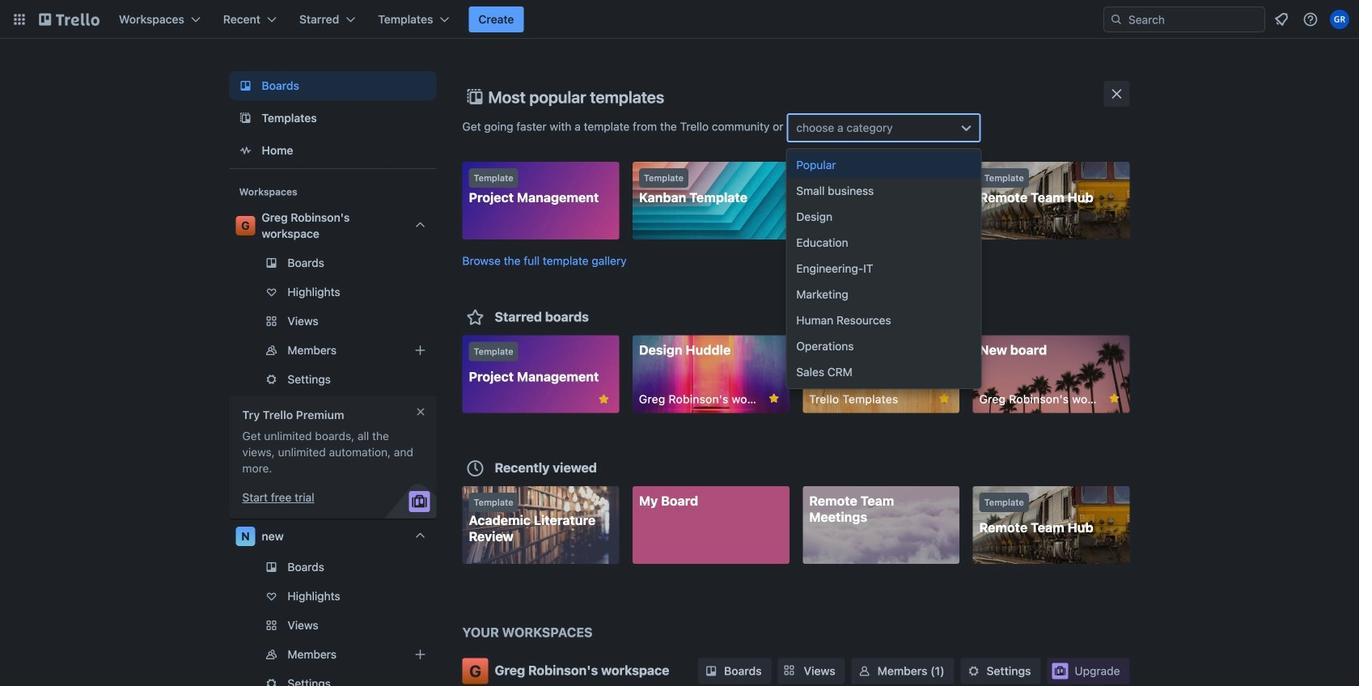 Task type: vqa. For each thing, say whether or not it's contained in the screenshot.
search ICON
yes



Task type: describe. For each thing, give the bounding box(es) containing it.
Search field
[[1123, 8, 1265, 31]]

back to home image
[[39, 6, 100, 32]]



Task type: locate. For each thing, give the bounding box(es) containing it.
click to unstar this board. it will be removed from your starred list. image
[[767, 391, 781, 406], [597, 392, 611, 407]]

1 vertical spatial add image
[[411, 645, 430, 664]]

primary element
[[0, 0, 1359, 39]]

sm image
[[857, 663, 873, 679]]

click to unstar this board. it will be removed from your starred list. image
[[937, 391, 952, 406]]

sm image
[[703, 663, 719, 679], [966, 663, 982, 679]]

open information menu image
[[1303, 11, 1319, 28]]

0 notifications image
[[1272, 10, 1292, 29]]

1 sm image from the left
[[703, 663, 719, 679]]

add image
[[411, 341, 430, 360], [411, 645, 430, 664]]

1 add image from the top
[[411, 341, 430, 360]]

2 add image from the top
[[411, 645, 430, 664]]

1 horizontal spatial sm image
[[966, 663, 982, 679]]

search image
[[1110, 13, 1123, 26]]

0 horizontal spatial click to unstar this board. it will be removed from your starred list. image
[[597, 392, 611, 407]]

0 vertical spatial add image
[[411, 341, 430, 360]]

board image
[[236, 76, 255, 95]]

home image
[[236, 141, 255, 160]]

template board image
[[236, 108, 255, 128]]

1 horizontal spatial click to unstar this board. it will be removed from your starred list. image
[[767, 391, 781, 406]]

0 horizontal spatial sm image
[[703, 663, 719, 679]]

2 sm image from the left
[[966, 663, 982, 679]]

greg robinson (gregrobinson96) image
[[1330, 10, 1350, 29]]



